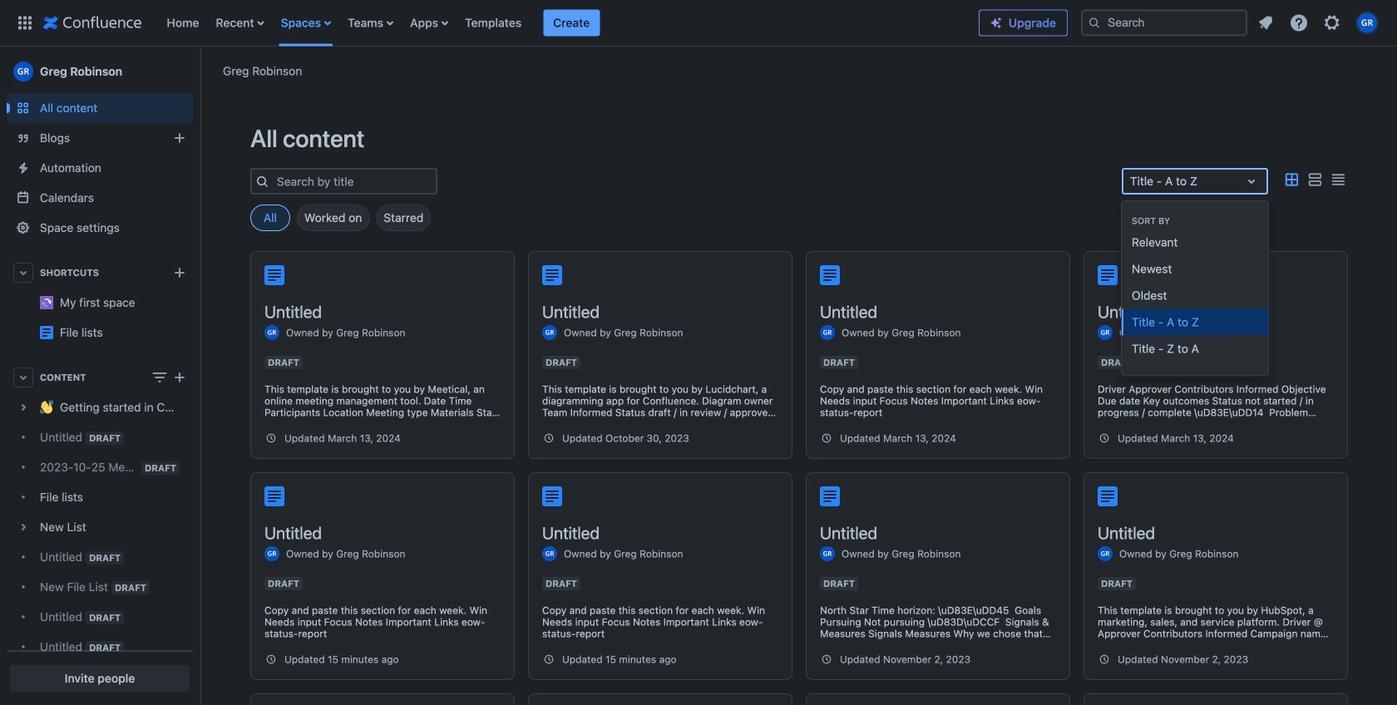 Task type: vqa. For each thing, say whether or not it's contained in the screenshot.
PREMIUM icon LIST
yes



Task type: describe. For each thing, give the bounding box(es) containing it.
collapse sidebar image
[[181, 55, 218, 88]]

open image
[[1242, 171, 1262, 191]]

Search field
[[1081, 10, 1248, 36]]

change view image
[[150, 368, 170, 388]]

tree inside space element
[[7, 393, 193, 705]]

search image
[[1088, 16, 1101, 30]]

Search by title field
[[272, 170, 436, 193]]

add shortcut image
[[170, 263, 190, 283]]

list item inside global element
[[543, 10, 600, 36]]

settings icon image
[[1322, 13, 1342, 33]]

appswitcher icon image
[[15, 13, 35, 33]]

space element
[[0, 47, 200, 705]]



Task type: locate. For each thing, give the bounding box(es) containing it.
None search field
[[1081, 10, 1248, 36]]

create a page image
[[170, 368, 190, 388]]

list for appswitcher icon
[[158, 0, 979, 46]]

list
[[158, 0, 979, 46], [1251, 8, 1387, 38]]

banner
[[0, 0, 1397, 47]]

compact list image
[[1328, 170, 1348, 190]]

page image
[[264, 265, 284, 285], [1098, 265, 1118, 285], [820, 487, 840, 507], [1098, 487, 1118, 507]]

global element
[[10, 0, 979, 46]]

cards image
[[1282, 170, 1302, 190]]

profile picture image
[[264, 325, 279, 340], [542, 325, 557, 340], [820, 325, 835, 340], [1098, 325, 1113, 340], [264, 546, 279, 561], [542, 546, 557, 561], [820, 546, 835, 561], [1098, 546, 1113, 561]]

create a blog image
[[170, 128, 190, 148]]

notification icon image
[[1256, 13, 1276, 33]]

list item
[[543, 10, 600, 36]]

0 horizontal spatial list
[[158, 0, 979, 46]]

page image
[[542, 265, 562, 285], [820, 265, 840, 285], [264, 487, 284, 507], [542, 487, 562, 507]]

list image
[[1305, 170, 1325, 190]]

list for premium image
[[1251, 8, 1387, 38]]

premium image
[[990, 16, 1003, 30]]

help icon image
[[1289, 13, 1309, 33]]

1 horizontal spatial list
[[1251, 8, 1387, 38]]

file lists image
[[40, 326, 53, 339]]

confluence image
[[43, 13, 142, 33], [43, 13, 142, 33]]

tree
[[7, 393, 193, 705]]

None text field
[[1130, 173, 1133, 190]]



